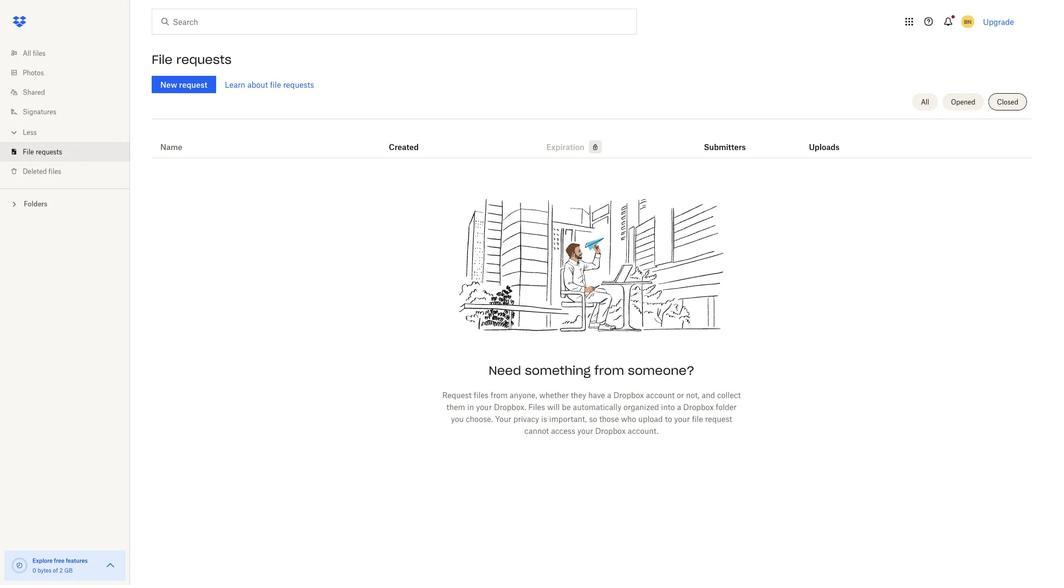 Task type: vqa. For each thing, say whether or not it's contained in the screenshot.
the "function"
no



Task type: describe. For each thing, give the bounding box(es) containing it.
deleted
[[23, 167, 47, 175]]

need
[[489, 363, 521, 378]]

organized
[[624, 402, 659, 412]]

request
[[443, 391, 472, 400]]

those
[[600, 414, 619, 424]]

collect
[[718, 391, 741, 400]]

closed
[[998, 98, 1019, 106]]

1 column header from the left
[[704, 127, 748, 153]]

be
[[562, 402, 571, 412]]

shared link
[[9, 82, 130, 102]]

folder
[[716, 402, 737, 412]]

have
[[589, 391, 606, 400]]

them
[[447, 402, 465, 412]]

folders
[[24, 200, 47, 208]]

privacy
[[514, 414, 539, 424]]

files for all
[[33, 49, 46, 57]]

file requests list item
[[0, 142, 130, 162]]

will
[[548, 402, 560, 412]]

closed button
[[989, 93, 1028, 111]]

learn
[[225, 80, 245, 89]]

account
[[646, 391, 675, 400]]

upgrade link
[[984, 17, 1015, 26]]

0 vertical spatial file
[[270, 80, 281, 89]]

photos link
[[9, 63, 130, 82]]

Search in folder "Dropbox" text field
[[173, 16, 615, 28]]

row containing name
[[152, 123, 1032, 158]]

0
[[33, 567, 36, 574]]

less
[[23, 128, 37, 136]]

bytes
[[38, 567, 52, 574]]

so
[[589, 414, 598, 424]]

pro trial element
[[585, 140, 602, 153]]

account.
[[628, 426, 659, 436]]

something
[[525, 363, 591, 378]]

1 horizontal spatial a
[[677, 402, 682, 412]]

files for deleted
[[49, 167, 61, 175]]

important,
[[550, 414, 587, 424]]

request files from anyone, whether they have a dropbox account or not, and collect them in your dropbox. files will be automatically organized into a dropbox folder you choose. your privacy is important, so those who upload to your file request cannot access your dropbox account.
[[443, 391, 741, 436]]

automatically
[[573, 402, 622, 412]]

bn
[[965, 18, 972, 25]]

less image
[[9, 127, 20, 138]]

upgrade
[[984, 17, 1015, 26]]

they
[[571, 391, 587, 400]]

created button
[[389, 140, 419, 153]]

whether
[[540, 391, 569, 400]]

from for someone?
[[595, 363, 625, 378]]

dropbox image
[[9, 11, 30, 33]]

list containing all files
[[0, 37, 130, 189]]

created
[[389, 142, 419, 152]]

all button
[[913, 93, 939, 111]]

deleted files link
[[9, 162, 130, 181]]

file inside request files from anyone, whether they have a dropbox account or not, and collect them in your dropbox. files will be automatically organized into a dropbox folder you choose. your privacy is important, so those who upload to your file request cannot access your dropbox account.
[[692, 414, 704, 424]]

files for request
[[474, 391, 489, 400]]

new request button
[[152, 76, 216, 93]]

2
[[60, 567, 63, 574]]

into
[[661, 402, 675, 412]]

someone?
[[628, 363, 695, 378]]

in
[[468, 402, 474, 412]]

your
[[495, 414, 512, 424]]

0 vertical spatial requests
[[176, 52, 232, 67]]

dropbox.
[[494, 402, 527, 412]]

gb
[[64, 567, 73, 574]]

need something from someone?
[[489, 363, 695, 378]]



Task type: locate. For each thing, give the bounding box(es) containing it.
1 vertical spatial from
[[491, 391, 508, 400]]

access
[[551, 426, 576, 436]]

2 horizontal spatial requests
[[283, 80, 314, 89]]

row
[[152, 123, 1032, 158]]

2 vertical spatial dropbox
[[596, 426, 626, 436]]

signatures link
[[9, 102, 130, 121]]

1 horizontal spatial file
[[692, 414, 704, 424]]

2 horizontal spatial files
[[474, 391, 489, 400]]

0 horizontal spatial your
[[476, 402, 492, 412]]

choose.
[[466, 414, 493, 424]]

deleted files
[[23, 167, 61, 175]]

explore
[[33, 558, 53, 564]]

1 vertical spatial your
[[675, 414, 690, 424]]

file down not,
[[692, 414, 704, 424]]

from for anyone,
[[491, 391, 508, 400]]

file requests up new request
[[152, 52, 232, 67]]

files right deleted in the left top of the page
[[49, 167, 61, 175]]

files inside request files from anyone, whether they have a dropbox account or not, and collect them in your dropbox. files will be automatically organized into a dropbox folder you choose. your privacy is important, so those who upload to your file request cannot access your dropbox account.
[[474, 391, 489, 400]]

who
[[621, 414, 637, 424]]

not,
[[687, 391, 700, 400]]

0 vertical spatial files
[[33, 49, 46, 57]]

all for all
[[922, 98, 930, 106]]

shared
[[23, 88, 45, 96]]

list
[[0, 37, 130, 189]]

dropbox up organized on the bottom of the page
[[614, 391, 644, 400]]

request inside request files from anyone, whether they have a dropbox account or not, and collect them in your dropbox. files will be automatically organized into a dropbox folder you choose. your privacy is important, so those who upload to your file request cannot access your dropbox account.
[[706, 414, 733, 424]]

features
[[66, 558, 88, 564]]

2 vertical spatial files
[[474, 391, 489, 400]]

files
[[33, 49, 46, 57], [49, 167, 61, 175], [474, 391, 489, 400]]

from up dropbox.
[[491, 391, 508, 400]]

all up photos
[[23, 49, 31, 57]]

1 horizontal spatial column header
[[810, 127, 853, 153]]

0 vertical spatial request
[[179, 80, 208, 89]]

request inside button
[[179, 80, 208, 89]]

new
[[161, 80, 177, 89]]

requests inside file requests link
[[36, 148, 62, 156]]

free
[[54, 558, 65, 564]]

a right have
[[608, 391, 612, 400]]

requests
[[176, 52, 232, 67], [283, 80, 314, 89], [36, 148, 62, 156]]

a
[[608, 391, 612, 400], [677, 402, 682, 412]]

all inside button
[[922, 98, 930, 106]]

name
[[160, 142, 183, 152]]

1 horizontal spatial all
[[922, 98, 930, 106]]

0 vertical spatial your
[[476, 402, 492, 412]]

0 horizontal spatial a
[[608, 391, 612, 400]]

from up have
[[595, 363, 625, 378]]

dropbox down those
[[596, 426, 626, 436]]

file
[[152, 52, 173, 67], [23, 148, 34, 156]]

learn about file requests
[[225, 80, 314, 89]]

0 vertical spatial file
[[152, 52, 173, 67]]

0 horizontal spatial file requests
[[23, 148, 62, 156]]

0 horizontal spatial request
[[179, 80, 208, 89]]

is
[[542, 414, 547, 424]]

files up photos
[[33, 49, 46, 57]]

all files
[[23, 49, 46, 57]]

request down folder at bottom
[[706, 414, 733, 424]]

1 horizontal spatial requests
[[176, 52, 232, 67]]

column header
[[704, 127, 748, 153], [810, 127, 853, 153]]

1 vertical spatial requests
[[283, 80, 314, 89]]

0 vertical spatial all
[[23, 49, 31, 57]]

file requests up deleted files
[[23, 148, 62, 156]]

upload
[[639, 414, 663, 424]]

all files link
[[9, 43, 130, 63]]

2 vertical spatial requests
[[36, 148, 62, 156]]

file requests inside file requests link
[[23, 148, 62, 156]]

1 vertical spatial request
[[706, 414, 733, 424]]

1 horizontal spatial your
[[578, 426, 594, 436]]

0 vertical spatial file requests
[[152, 52, 232, 67]]

request right new
[[179, 80, 208, 89]]

opened
[[952, 98, 976, 106]]

0 horizontal spatial file
[[270, 80, 281, 89]]

dropbox
[[614, 391, 644, 400], [684, 402, 714, 412], [596, 426, 626, 436]]

your
[[476, 402, 492, 412], [675, 414, 690, 424], [578, 426, 594, 436]]

1 vertical spatial file requests
[[23, 148, 62, 156]]

requests right about
[[283, 80, 314, 89]]

cannot
[[525, 426, 549, 436]]

new request
[[161, 80, 208, 89]]

1 vertical spatial file
[[692, 414, 704, 424]]

file
[[270, 80, 281, 89], [692, 414, 704, 424]]

you
[[451, 414, 464, 424]]

of
[[53, 567, 58, 574]]

from
[[595, 363, 625, 378], [491, 391, 508, 400]]

2 column header from the left
[[810, 127, 853, 153]]

1 vertical spatial dropbox
[[684, 402, 714, 412]]

request
[[179, 80, 208, 89], [706, 414, 733, 424]]

1 horizontal spatial files
[[49, 167, 61, 175]]

and
[[702, 391, 716, 400]]

0 vertical spatial a
[[608, 391, 612, 400]]

file down less
[[23, 148, 34, 156]]

file requests link
[[9, 142, 130, 162]]

file up new
[[152, 52, 173, 67]]

1 vertical spatial file
[[23, 148, 34, 156]]

files
[[529, 402, 546, 412]]

quota usage element
[[11, 557, 28, 575]]

requests up deleted files
[[36, 148, 62, 156]]

0 horizontal spatial requests
[[36, 148, 62, 156]]

0 vertical spatial dropbox
[[614, 391, 644, 400]]

2 vertical spatial your
[[578, 426, 594, 436]]

anyone,
[[510, 391, 538, 400]]

your right to
[[675, 414, 690, 424]]

file inside list item
[[23, 148, 34, 156]]

files up in
[[474, 391, 489, 400]]

1 horizontal spatial file
[[152, 52, 173, 67]]

your down 'so'
[[578, 426, 594, 436]]

0 horizontal spatial all
[[23, 49, 31, 57]]

2 horizontal spatial your
[[675, 414, 690, 424]]

0 horizontal spatial file
[[23, 148, 34, 156]]

0 horizontal spatial column header
[[704, 127, 748, 153]]

opened button
[[943, 93, 985, 111]]

1 vertical spatial files
[[49, 167, 61, 175]]

requests up new request
[[176, 52, 232, 67]]

folders button
[[0, 196, 130, 212]]

0 horizontal spatial files
[[33, 49, 46, 57]]

bn button
[[960, 13, 977, 30]]

all for all files
[[23, 49, 31, 57]]

1 horizontal spatial file requests
[[152, 52, 232, 67]]

a right the into
[[677, 402, 682, 412]]

1 horizontal spatial from
[[595, 363, 625, 378]]

learn about file requests link
[[225, 80, 314, 89]]

to
[[665, 414, 673, 424]]

signatures
[[23, 108, 56, 116]]

0 horizontal spatial from
[[491, 391, 508, 400]]

1 horizontal spatial request
[[706, 414, 733, 424]]

your up choose.
[[476, 402, 492, 412]]

1 vertical spatial a
[[677, 402, 682, 412]]

file requests
[[152, 52, 232, 67], [23, 148, 62, 156]]

file right about
[[270, 80, 281, 89]]

or
[[677, 391, 684, 400]]

explore free features 0 bytes of 2 gb
[[33, 558, 88, 574]]

photos
[[23, 69, 44, 77]]

about
[[248, 80, 268, 89]]

all
[[23, 49, 31, 57], [922, 98, 930, 106]]

1 vertical spatial all
[[922, 98, 930, 106]]

dropbox down not,
[[684, 402, 714, 412]]

0 vertical spatial from
[[595, 363, 625, 378]]

all left the opened button
[[922, 98, 930, 106]]

from inside request files from anyone, whether they have a dropbox account or not, and collect them in your dropbox. files will be automatically organized into a dropbox folder you choose. your privacy is important, so those who upload to your file request cannot access your dropbox account.
[[491, 391, 508, 400]]



